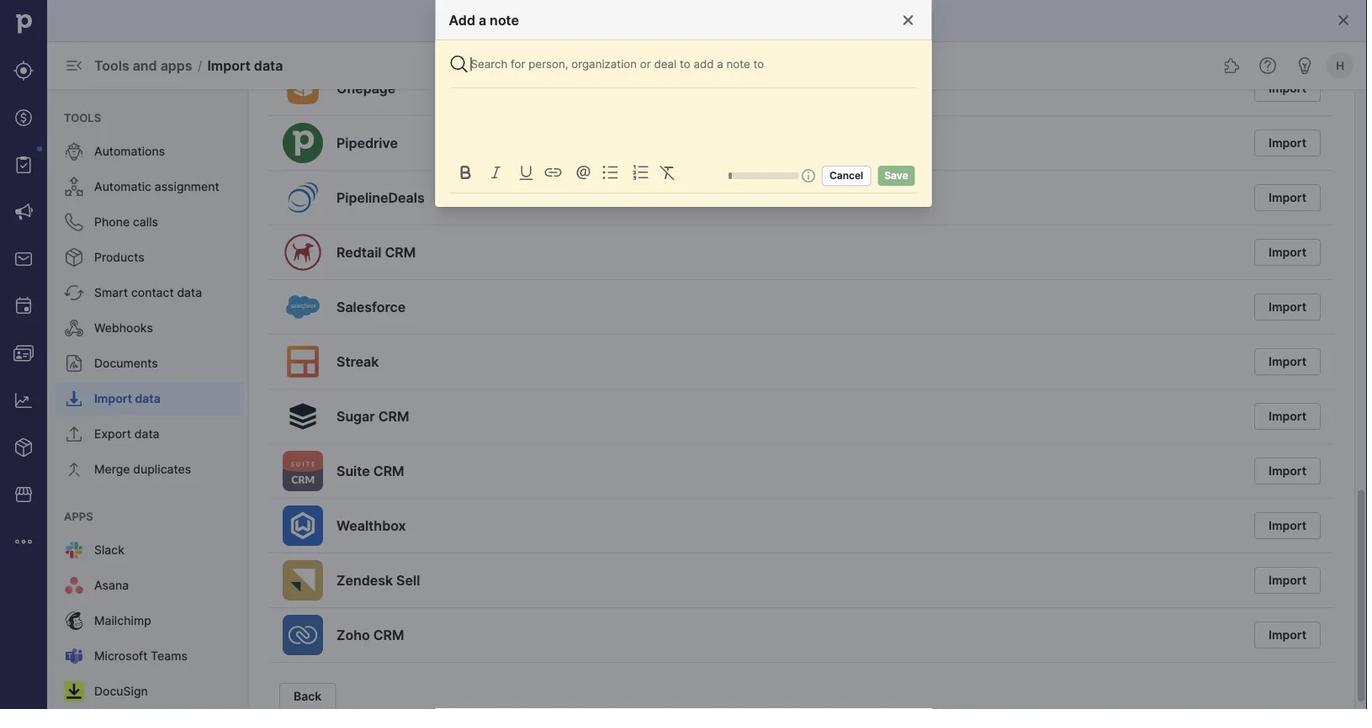 Task type: describe. For each thing, give the bounding box(es) containing it.
1 color secondary image from the left
[[516, 162, 537, 183]]

deals image
[[13, 108, 34, 128]]

apps
[[160, 57, 192, 74]]

color undefined image for slack
[[64, 540, 84, 560]]

marketplace image
[[13, 485, 34, 505]]

salesforce
[[337, 299, 406, 315]]

automatic assignment
[[94, 180, 219, 194]]

data right "/"
[[254, 57, 283, 74]]

contacts image
[[13, 343, 34, 364]]

streak
[[337, 353, 379, 370]]

slack
[[94, 543, 124, 558]]

import button for onepage
[[1255, 75, 1321, 102]]

color undefined image for mailchimp
[[64, 611, 84, 631]]

note
[[490, 12, 519, 28]]

sugar crm
[[337, 408, 409, 425]]

docusign
[[94, 685, 148, 699]]

14
[[627, 13, 640, 28]]

import for streak
[[1269, 355, 1307, 369]]

import button for salesforce
[[1255, 294, 1321, 321]]

color undefined image for smart contact data
[[64, 283, 84, 303]]

import button for zendesk sell
[[1255, 567, 1321, 594]]

color undefined image for automatic assignment
[[64, 177, 84, 197]]

phone
[[94, 215, 130, 229]]

automatic assignment link
[[54, 170, 242, 204]]

quick help image
[[1258, 56, 1278, 76]]

data right contact
[[177, 286, 202, 300]]

back
[[294, 690, 322, 704]]

documents
[[94, 356, 158, 371]]

color undefined image for import data
[[64, 389, 84, 409]]

export data
[[94, 427, 159, 441]]

tools for tools and apps / import data
[[94, 57, 129, 74]]

zendesk
[[337, 572, 393, 589]]

menu toggle image
[[64, 56, 84, 76]]

Search for person, organization or deal to add a note to text field
[[469, 56, 893, 72]]

microsoft
[[94, 649, 148, 664]]

trial.
[[736, 13, 760, 28]]

import for salesforce
[[1269, 300, 1307, 314]]

products
[[94, 250, 144, 265]]

import button for pipelinedeals
[[1255, 184, 1321, 211]]

mailchimp link
[[54, 604, 242, 638]]

2 color secondary image from the left
[[574, 162, 594, 183]]

docusign link
[[54, 675, 242, 709]]

h button
[[1324, 49, 1357, 82]]

zoho crm
[[337, 627, 404, 643]]

days
[[643, 13, 670, 28]]

campaigns image
[[13, 202, 34, 222]]

crm for suite crm
[[373, 463, 404, 479]]

import for zoho crm
[[1269, 628, 1307, 643]]

webhooks
[[94, 321, 153, 335]]

h
[[1337, 59, 1345, 72]]

asana link
[[54, 569, 242, 603]]

home image
[[11, 11, 36, 36]]

crm for zoho crm
[[373, 627, 404, 643]]

color undefined image for documents
[[64, 353, 84, 374]]

Search Pipedrive field
[[532, 49, 835, 82]]

import button for redtail crm
[[1255, 239, 1321, 266]]

0 horizontal spatial color primary image
[[449, 54, 469, 74]]

zendesk sell
[[337, 572, 420, 589]]

import data menu item
[[47, 382, 249, 416]]

export
[[94, 427, 131, 441]]

3 color secondary image from the left
[[600, 162, 621, 183]]

duplicates
[[133, 462, 191, 477]]

insights image
[[13, 390, 34, 411]]

redtail
[[337, 244, 382, 260]]

import inside menu item
[[94, 392, 132, 406]]

/
[[197, 57, 202, 74]]

cancel
[[830, 170, 864, 182]]

sugar
[[337, 408, 375, 425]]

save button
[[878, 166, 915, 186]]

import button for zoho crm
[[1255, 622, 1321, 649]]

sales inbox image
[[13, 249, 34, 269]]

webhooks link
[[54, 311, 242, 345]]

activities image
[[13, 296, 34, 316]]

onepage
[[337, 80, 396, 96]]

save
[[885, 170, 908, 182]]

phone calls link
[[54, 205, 242, 239]]

automations link
[[54, 135, 242, 168]]

color undefined image for automations
[[64, 141, 84, 162]]

leads image
[[13, 61, 34, 81]]



Task type: vqa. For each thing, say whether or not it's contained in the screenshot.
Back
yes



Task type: locate. For each thing, give the bounding box(es) containing it.
import for onepage
[[1269, 81, 1307, 96]]

1 horizontal spatial color primary image
[[902, 13, 915, 27]]

color undefined image down 'apps'
[[64, 540, 84, 560]]

merge duplicates link
[[54, 453, 242, 486]]

color undefined image left 'microsoft' on the bottom of page
[[64, 646, 84, 667]]

import button for streak
[[1255, 348, 1321, 375]]

color undefined image inside products link
[[64, 247, 84, 268]]

menu containing automations
[[47, 89, 249, 709]]

color muted image
[[802, 169, 815, 183]]

crm right redtail
[[385, 244, 416, 260]]

import button
[[1255, 75, 1321, 102], [1255, 130, 1321, 157], [1255, 184, 1321, 211], [1255, 239, 1321, 266], [1255, 294, 1321, 321], [1255, 348, 1321, 375], [1255, 403, 1321, 430], [1255, 458, 1321, 485], [1255, 513, 1321, 539], [1255, 567, 1321, 594], [1255, 622, 1321, 649]]

color undefined image left mailchimp
[[64, 611, 84, 631]]

4 color undefined image from the top
[[64, 389, 84, 409]]

color undefined image inside mailchimp link
[[64, 611, 84, 631]]

import button for wealthbox
[[1255, 513, 1321, 539]]

merge duplicates
[[94, 462, 191, 477]]

contact
[[131, 286, 174, 300]]

zoho
[[337, 627, 370, 643]]

color undefined image inside merge duplicates link
[[64, 459, 84, 480]]

color undefined image
[[64, 141, 84, 162], [64, 212, 84, 232], [64, 353, 84, 374], [64, 389, 84, 409], [64, 459, 84, 480], [64, 540, 84, 560], [64, 611, 84, 631], [64, 646, 84, 667], [64, 682, 84, 702]]

automatic
[[94, 180, 151, 194]]

color undefined image inside 'docusign' link
[[64, 682, 84, 702]]

8 import button from the top
[[1255, 458, 1321, 485]]

color undefined image up campaigns image
[[13, 155, 34, 175]]

color undefined image for microsoft teams
[[64, 646, 84, 667]]

howard!
[[523, 13, 569, 28]]

left
[[673, 13, 691, 28]]

data inside menu item
[[135, 392, 160, 406]]

mailchimp
[[94, 614, 151, 628]]

data down documents link
[[135, 392, 160, 406]]

3 import button from the top
[[1255, 184, 1321, 211]]

0 vertical spatial color primary image
[[902, 13, 915, 27]]

color undefined image left merge
[[64, 459, 84, 480]]

redtail crm
[[337, 244, 416, 260]]

wealthbox
[[337, 518, 406, 534]]

import for zendesk sell
[[1269, 574, 1307, 588]]

your
[[708, 13, 732, 28]]

pipelinedeals
[[337, 189, 425, 206]]

color undefined image for docusign
[[64, 682, 84, 702]]

import data
[[94, 392, 160, 406]]

color primary image
[[902, 13, 915, 27], [449, 54, 469, 74]]

4 color secondary image from the left
[[658, 162, 678, 183]]

6 import button from the top
[[1255, 348, 1321, 375]]

microsoft teams link
[[54, 640, 242, 673]]

color undefined image inside phone calls link
[[64, 212, 84, 232]]

color undefined image left webhooks
[[64, 318, 84, 338]]

11 import button from the top
[[1255, 622, 1321, 649]]

tools left the and
[[94, 57, 129, 74]]

color undefined image left export at the left bottom of the page
[[64, 424, 84, 444]]

crm
[[385, 244, 416, 260], [378, 408, 409, 425], [373, 463, 404, 479], [373, 627, 404, 643]]

color undefined image for asana
[[64, 576, 84, 596]]

data right export at the left bottom of the page
[[134, 427, 159, 441]]

import
[[207, 57, 251, 74], [1269, 81, 1307, 96], [1269, 136, 1307, 150], [1269, 191, 1307, 205], [1269, 245, 1307, 260], [1269, 300, 1307, 314], [1269, 355, 1307, 369], [94, 392, 132, 406], [1269, 409, 1307, 424], [1269, 464, 1307, 478], [1269, 519, 1307, 533], [1269, 574, 1307, 588], [1269, 628, 1307, 643]]

1 import button from the top
[[1255, 75, 1321, 102]]

7 color undefined image from the top
[[64, 611, 84, 631]]

in
[[695, 13, 704, 28]]

hi, howard! you have 14 days left in your  trial.
[[504, 13, 763, 28]]

smart contact data
[[94, 286, 202, 300]]

4 import button from the top
[[1255, 239, 1321, 266]]

documents link
[[54, 347, 242, 380]]

3 color undefined image from the top
[[64, 353, 84, 374]]

color undefined image left "automations"
[[64, 141, 84, 162]]

suite crm
[[337, 463, 404, 479]]

7 import button from the top
[[1255, 403, 1321, 430]]

automations
[[94, 144, 165, 159]]

color primary image
[[1337, 13, 1351, 27]]

products image
[[13, 438, 34, 458]]

tools and apps / import data
[[94, 57, 283, 74]]

crm right sugar
[[378, 408, 409, 425]]

9 color undefined image from the top
[[64, 682, 84, 702]]

you
[[573, 13, 594, 28]]

crm right zoho
[[373, 627, 404, 643]]

phone calls
[[94, 215, 158, 229]]

color undefined image for phone calls
[[64, 212, 84, 232]]

color undefined image for export data
[[64, 424, 84, 444]]

crm for sugar crm
[[378, 408, 409, 425]]

import for suite crm
[[1269, 464, 1307, 478]]

data
[[254, 57, 283, 74], [177, 286, 202, 300], [135, 392, 160, 406], [134, 427, 159, 441]]

color undefined image left phone
[[64, 212, 84, 232]]

2 color secondary image from the left
[[486, 162, 506, 183]]

color undefined image inside slack link
[[64, 540, 84, 560]]

6 color undefined image from the top
[[64, 540, 84, 560]]

tools down menu toggle image
[[64, 111, 101, 124]]

10 import button from the top
[[1255, 567, 1321, 594]]

3 color secondary image from the left
[[543, 162, 563, 183]]

color undefined image inside export data link
[[64, 424, 84, 444]]

apps
[[64, 510, 93, 523]]

more image
[[13, 532, 34, 552]]

import for sugar crm
[[1269, 409, 1307, 424]]

tools
[[94, 57, 129, 74], [64, 111, 101, 124]]

5 color undefined image from the top
[[64, 459, 84, 480]]

color undefined image for products
[[64, 247, 84, 268]]

color secondary image
[[456, 162, 476, 183], [486, 162, 506, 183], [543, 162, 563, 183], [658, 162, 678, 183]]

color undefined image inside webhooks 'link'
[[64, 318, 84, 338]]

color undefined image left the asana
[[64, 576, 84, 596]]

suite
[[337, 463, 370, 479]]

color undefined image for merge duplicates
[[64, 459, 84, 480]]

products link
[[54, 241, 242, 274]]

crm for redtail crm
[[385, 244, 416, 260]]

add
[[449, 12, 475, 28]]

import for pipelinedeals
[[1269, 191, 1307, 205]]

2 color undefined image from the top
[[64, 212, 84, 232]]

color undefined image for webhooks
[[64, 318, 84, 338]]

1 color secondary image from the left
[[456, 162, 476, 183]]

cancel button
[[822, 166, 871, 186]]

asana
[[94, 579, 129, 593]]

calls
[[133, 215, 158, 229]]

teams
[[151, 649, 188, 664]]

1 color undefined image from the top
[[64, 141, 84, 162]]

import for wealthbox
[[1269, 519, 1307, 533]]

hi,
[[504, 13, 519, 28]]

color undefined image inside microsoft teams link
[[64, 646, 84, 667]]

color undefined image left products
[[64, 247, 84, 268]]

0 vertical spatial tools
[[94, 57, 129, 74]]

import button for suite crm
[[1255, 458, 1321, 485]]

smart contact data link
[[54, 276, 242, 310]]

sales assistant image
[[1295, 56, 1315, 76]]

crm right 'suite'
[[373, 463, 404, 479]]

1 vertical spatial color primary image
[[449, 54, 469, 74]]

and
[[133, 57, 157, 74]]

color undefined image inside asana link
[[64, 576, 84, 596]]

1 vertical spatial tools
[[64, 111, 101, 124]]

import for pipedrive
[[1269, 136, 1307, 150]]

color undefined image right contacts icon
[[64, 353, 84, 374]]

import button for sugar crm
[[1255, 403, 1321, 430]]

assignment
[[155, 180, 219, 194]]

color undefined image left smart
[[64, 283, 84, 303]]

color undefined image inside "smart contact data" link
[[64, 283, 84, 303]]

menu
[[0, 0, 47, 709], [47, 89, 249, 709]]

color undefined image left automatic on the left of the page
[[64, 177, 84, 197]]

9 import button from the top
[[1255, 513, 1321, 539]]

sell
[[396, 572, 420, 589]]

import button for pipedrive
[[1255, 130, 1321, 157]]

import for redtail crm
[[1269, 245, 1307, 260]]

color undefined image inside documents link
[[64, 353, 84, 374]]

8 color undefined image from the top
[[64, 646, 84, 667]]

slack link
[[54, 534, 242, 567]]

color undefined image inside automations link
[[64, 141, 84, 162]]

color undefined image inside automatic assignment link
[[64, 177, 84, 197]]

merge
[[94, 462, 130, 477]]

4 color secondary image from the left
[[631, 162, 651, 183]]

tools inside menu
[[64, 111, 101, 124]]

add a note
[[449, 12, 519, 28]]

2 import button from the top
[[1255, 130, 1321, 157]]

import data link
[[54, 382, 242, 416]]

smart
[[94, 286, 128, 300]]

microsoft teams
[[94, 649, 188, 664]]

color undefined image left docusign at the bottom
[[64, 682, 84, 702]]

export data link
[[54, 417, 242, 451]]

a
[[479, 12, 487, 28]]

color undefined image
[[13, 155, 34, 175], [64, 177, 84, 197], [64, 247, 84, 268], [64, 283, 84, 303], [64, 318, 84, 338], [64, 424, 84, 444], [64, 576, 84, 596]]

color secondary image
[[516, 162, 537, 183], [574, 162, 594, 183], [600, 162, 621, 183], [631, 162, 651, 183]]

pipedrive
[[337, 135, 398, 151]]

color undefined image inside import data link
[[64, 389, 84, 409]]

color undefined image right insights icon
[[64, 389, 84, 409]]

5 import button from the top
[[1255, 294, 1321, 321]]

have
[[597, 13, 624, 28]]

tools for tools
[[64, 111, 101, 124]]

back button
[[279, 683, 336, 709]]



